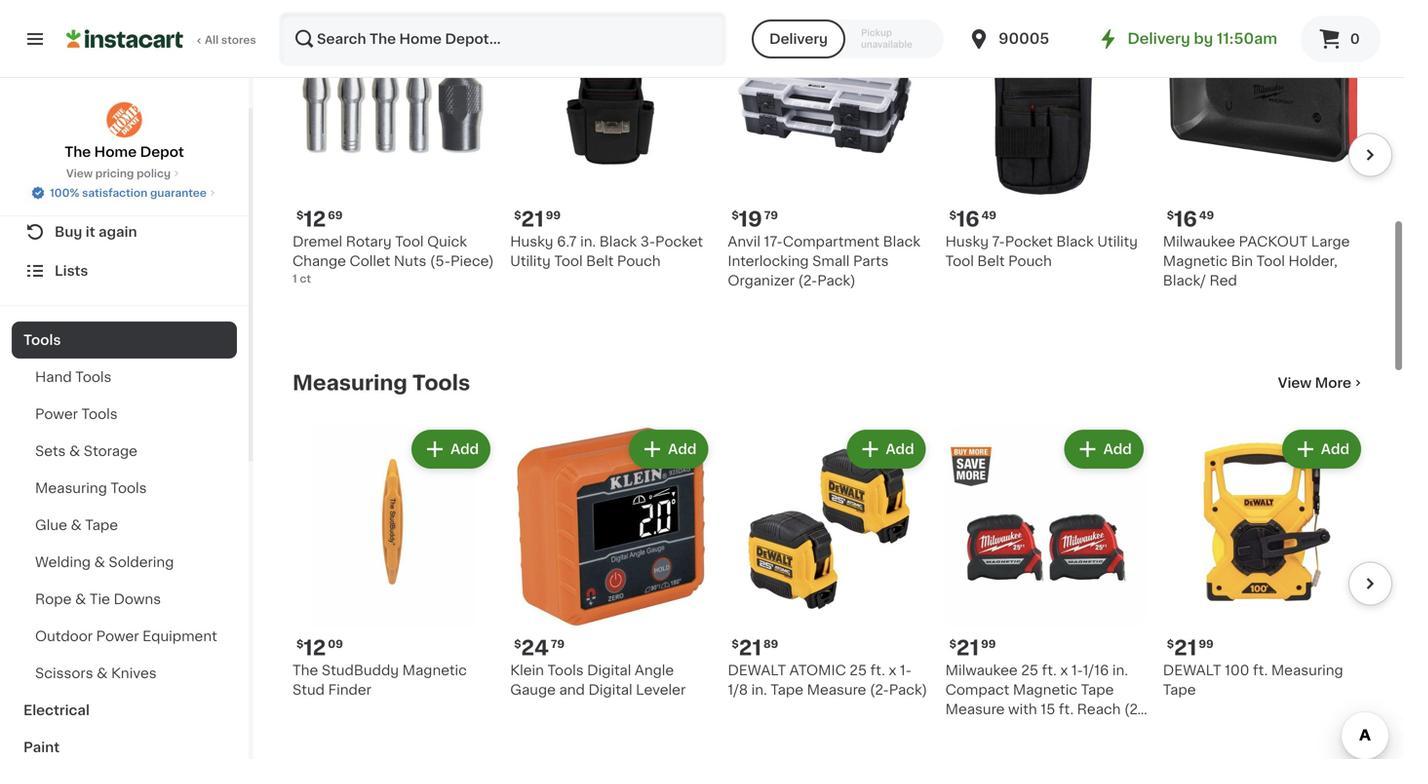 Task type: vqa. For each thing, say whether or not it's contained in the screenshot.


Task type: describe. For each thing, give the bounding box(es) containing it.
anvil 17-compartment black interlocking small parts organizer (2-pack)
[[728, 235, 921, 288]]

utility inside husky 7-pocket black utility tool belt pouch
[[1098, 235, 1138, 249]]

$ 21 99 for husky
[[514, 209, 561, 230]]

scissors
[[35, 667, 93, 681]]

tools inside klein tools digital angle gauge and digital leveler
[[548, 664, 584, 678]]

100
[[1225, 664, 1250, 678]]

husky 7-pocket black utility tool belt pouch
[[946, 235, 1138, 268]]

red
[[1210, 274, 1238, 288]]

24
[[521, 639, 549, 659]]

dewalt for $ 21 99
[[1163, 664, 1222, 678]]

tool inside the dremel rotary tool quick change collet nuts (5-piece) 1 ct
[[395, 235, 424, 249]]

add button for dewalt atomic 25 ft. x 1- 1/8 in. tape measure (2-pack)
[[849, 432, 924, 467]]

bin
[[1232, 255, 1253, 268]]

with
[[1009, 703, 1038, 717]]

(2- inside dewalt atomic 25 ft. x 1- 1/8 in. tape measure (2-pack)
[[870, 684, 889, 698]]

the for the home depot
[[65, 145, 91, 159]]

delivery by 11:50am
[[1128, 32, 1278, 46]]

& for rope
[[75, 593, 86, 607]]

09
[[328, 640, 343, 650]]

the home depot
[[65, 145, 184, 159]]

69
[[328, 210, 343, 221]]

delivery button
[[752, 20, 846, 59]]

shop link
[[12, 174, 237, 213]]

husky 6.7 in. black 3-pocket utility tool belt pouch
[[510, 235, 703, 268]]

tools link
[[12, 322, 237, 359]]

black for 21
[[600, 235, 637, 249]]

add for dewalt 100 ft. measuring tape
[[1321, 443, 1350, 456]]

all
[[205, 35, 219, 45]]

in. inside husky 6.7 in. black 3-pocket utility tool belt pouch
[[580, 235, 596, 249]]

add button for milwaukee packout large magnetic bin tool holder, black/ red
[[1284, 3, 1360, 38]]

$ for milwaukee 25 ft. x 1-1/16 in. compact magnetic tape measure with 15 ft. reach (2- pack)
[[950, 640, 957, 650]]

electrical link
[[12, 693, 237, 730]]

x inside milwaukee 25 ft. x 1-1/16 in. compact magnetic tape measure with 15 ft. reach (2- pack)
[[1061, 664, 1068, 678]]

view pricing policy
[[66, 168, 171, 179]]

$ 21 99 for milwaukee
[[950, 639, 996, 659]]

$ 16 49 for husky
[[950, 209, 997, 230]]

pouch inside husky 7-pocket black utility tool belt pouch
[[1009, 255, 1052, 268]]

electrical
[[23, 704, 90, 718]]

$ for the studbuddy magnetic stud finder
[[297, 640, 304, 650]]

by
[[1194, 32, 1214, 46]]

in. inside milwaukee 25 ft. x 1-1/16 in. compact magnetic tape measure with 15 ft. reach (2- pack)
[[1113, 664, 1129, 678]]

add button for husky 7-pocket black utility tool belt pouch
[[1067, 3, 1142, 38]]

21 for dewalt atomic 25 ft. x 1- 1/8 in. tape measure (2-pack)
[[739, 639, 762, 659]]

& for scissors
[[97, 667, 108, 681]]

scissors & knives
[[35, 667, 157, 681]]

lists
[[55, 264, 88, 278]]

view for view pricing policy
[[66, 168, 93, 179]]

$ for dewalt 100 ft. measuring tape
[[1167, 640, 1175, 650]]

1 horizontal spatial measuring tools link
[[293, 372, 470, 395]]

compact
[[946, 684, 1010, 698]]

collet
[[350, 255, 391, 268]]

pocket inside husky 6.7 in. black 3-pocket utility tool belt pouch
[[656, 235, 703, 249]]

$ 12 09
[[297, 639, 343, 659]]

1 item carousel region from the top
[[265, 0, 1393, 340]]

anvil
[[728, 235, 761, 249]]

ft. up "15" on the bottom of page
[[1042, 664, 1057, 678]]

buy it again
[[55, 225, 137, 239]]

outdoor power equipment
[[35, 630, 217, 644]]

90005
[[999, 32, 1050, 46]]

1 horizontal spatial measuring
[[293, 373, 408, 394]]

stores
[[221, 35, 256, 45]]

49 for husky
[[982, 210, 997, 221]]

parts
[[853, 255, 889, 268]]

tool inside husky 6.7 in. black 3-pocket utility tool belt pouch
[[554, 255, 583, 268]]

soldering
[[109, 556, 174, 570]]

1- inside milwaukee 25 ft. x 1-1/16 in. compact magnetic tape measure with 15 ft. reach (2- pack)
[[1072, 664, 1083, 678]]

again
[[99, 225, 137, 239]]

all stores link
[[66, 12, 258, 66]]

the home depot link
[[65, 101, 184, 162]]

interlocking
[[728, 255, 809, 268]]

tools inside "link"
[[75, 371, 112, 384]]

rope & tie downs
[[35, 593, 161, 607]]

downs
[[114, 593, 161, 607]]

black for 19
[[883, 235, 921, 249]]

nuts
[[394, 255, 427, 268]]

to
[[646, 14, 661, 27]]

klein tools digital angle gauge and digital leveler
[[510, 664, 686, 698]]

1 horizontal spatial measuring tools
[[293, 373, 470, 394]]

depot
[[140, 145, 184, 159]]

buy it again link
[[12, 213, 237, 252]]

tie
[[90, 593, 110, 607]]

holder,
[[1289, 255, 1338, 268]]

satisfaction
[[82, 188, 148, 198]]

delivery for delivery by 11:50am
[[1128, 32, 1191, 46]]

belt inside husky 6.7 in. black 3-pocket utility tool belt pouch
[[586, 255, 614, 268]]

klein
[[510, 664, 544, 678]]

0 vertical spatial digital
[[587, 664, 631, 678]]

dremel
[[293, 235, 343, 249]]

husky for 21
[[510, 235, 554, 249]]

ft. right "15" on the bottom of page
[[1059, 703, 1074, 717]]

99 for milwaukee
[[981, 640, 996, 650]]

add to cart button
[[573, 3, 707, 38]]

quick
[[427, 235, 467, 249]]

$ for husky 7-pocket black utility tool belt pouch
[[950, 210, 957, 221]]

2 item carousel region from the top
[[265, 418, 1393, 760]]

power inside the outdoor power equipment link
[[96, 630, 139, 644]]

pack) inside dewalt atomic 25 ft. x 1- 1/8 in. tape measure (2-pack)
[[889, 684, 928, 698]]

tool inside husky 7-pocket black utility tool belt pouch
[[946, 255, 974, 268]]

magnetic inside milwaukee packout large magnetic bin tool holder, black/ red
[[1163, 255, 1228, 268]]

magnetic inside milwaukee 25 ft. x 1-1/16 in. compact magnetic tape measure with 15 ft. reach (2- pack)
[[1013, 684, 1078, 698]]

12 for 21
[[304, 209, 326, 230]]

add for anvil 17-compartment black interlocking small parts organizer (2-pack)
[[886, 14, 915, 27]]

paint
[[23, 741, 60, 755]]

milwaukee for 16
[[1163, 235, 1236, 249]]

pouch inside husky 6.7 in. black 3-pocket utility tool belt pouch
[[617, 255, 661, 268]]

packout
[[1239, 235, 1308, 249]]

outdoor
[[35, 630, 93, 644]]

add for milwaukee packout large magnetic bin tool holder, black/ red
[[1321, 14, 1350, 27]]

12 for 24
[[304, 639, 326, 659]]

welding & soldering link
[[12, 544, 237, 581]]

tool inside milwaukee packout large magnetic bin tool holder, black/ red
[[1257, 255, 1285, 268]]

delivery by 11:50am link
[[1097, 27, 1278, 51]]

storage
[[84, 445, 138, 458]]

rotary
[[346, 235, 392, 249]]

$ 21 89
[[732, 639, 778, 659]]

tape inside dewalt atomic 25 ft. x 1- 1/8 in. tape measure (2-pack)
[[771, 684, 804, 698]]

leveler
[[636, 684, 686, 698]]

11:50am
[[1217, 32, 1278, 46]]

99 for dewalt
[[1199, 640, 1214, 650]]

hand tools
[[35, 371, 112, 384]]

in. inside dewalt atomic 25 ft. x 1- 1/8 in. tape measure (2-pack)
[[752, 684, 767, 698]]

finder
[[328, 684, 372, 698]]

product group containing 19
[[728, 0, 930, 291]]

7-
[[992, 235, 1005, 249]]

measure inside milwaukee 25 ft. x 1-1/16 in. compact magnetic tape measure with 15 ft. reach (2- pack)
[[946, 703, 1005, 717]]

piece)
[[451, 255, 494, 268]]

16 for milwaukee
[[1175, 209, 1198, 230]]

rope & tie downs link
[[12, 581, 237, 618]]

milwaukee packout large magnetic bin tool holder, black/ red
[[1163, 235, 1350, 288]]

Search field
[[281, 14, 725, 64]]

& for glue
[[71, 519, 82, 533]]

service type group
[[752, 20, 944, 59]]

100%
[[50, 188, 79, 198]]

1 vertical spatial measuring
[[35, 482, 107, 495]]

add button for anvil 17-compartment black interlocking small parts organizer (2-pack)
[[849, 3, 924, 38]]

add for dremel rotary tool quick change collet nuts (5-piece)
[[451, 14, 479, 27]]

16 for husky
[[957, 209, 980, 230]]

view more link
[[1278, 374, 1366, 393]]



Task type: locate. For each thing, give the bounding box(es) containing it.
husky left '6.7'
[[510, 235, 554, 249]]

0 horizontal spatial 1-
[[900, 664, 912, 678]]

digital right 'and' at left bottom
[[589, 684, 633, 698]]

2 horizontal spatial magnetic
[[1163, 255, 1228, 268]]

79 for 24
[[551, 640, 565, 650]]

black left 3-
[[600, 235, 637, 249]]

black for 16
[[1057, 235, 1094, 249]]

1 horizontal spatial view
[[1278, 377, 1312, 390]]

$ 21 99
[[514, 209, 561, 230], [950, 639, 996, 659], [1167, 639, 1214, 659]]

delivery inside delivery by 11:50am link
[[1128, 32, 1191, 46]]

pack) down "small" at the top of page
[[818, 274, 856, 288]]

tape
[[85, 519, 118, 533], [771, 684, 804, 698], [1081, 684, 1114, 698], [1163, 684, 1196, 698]]

0 vertical spatial 12
[[304, 209, 326, 230]]

angle
[[635, 664, 674, 678]]

0 horizontal spatial power
[[35, 408, 78, 421]]

measure down atomic
[[807, 684, 867, 698]]

89
[[764, 640, 778, 650]]

item carousel region
[[265, 0, 1393, 340], [265, 418, 1393, 760]]

all stores
[[205, 35, 256, 45]]

2 pocket from the left
[[1005, 235, 1053, 249]]

1 vertical spatial power
[[96, 630, 139, 644]]

in. right '6.7'
[[580, 235, 596, 249]]

add button for klein tools digital angle gauge and digital leveler
[[631, 432, 707, 467]]

1 husky from the left
[[510, 235, 554, 249]]

2 horizontal spatial black
[[1057, 235, 1094, 249]]

husky left 7-
[[946, 235, 989, 249]]

$ left 09
[[297, 640, 304, 650]]

$ up husky 7-pocket black utility tool belt pouch
[[950, 210, 957, 221]]

1 pouch from the left
[[617, 255, 661, 268]]

husky for 16
[[946, 235, 989, 249]]

dewalt down $ 21 89
[[728, 664, 786, 678]]

$ 21 99 up dewalt 100 ft. measuring tape
[[1167, 639, 1214, 659]]

lists link
[[12, 252, 237, 291]]

21 left the 89
[[739, 639, 762, 659]]

1 horizontal spatial 49
[[1200, 210, 1215, 221]]

measuring inside dewalt 100 ft. measuring tape
[[1272, 664, 1344, 678]]

the studbuddy magnetic stud finder
[[293, 664, 467, 698]]

1 dewalt from the left
[[728, 664, 786, 678]]

1 49 from the left
[[982, 210, 997, 221]]

milwaukee up black/
[[1163, 235, 1236, 249]]

79 inside $ 24 79
[[551, 640, 565, 650]]

0 horizontal spatial 49
[[982, 210, 997, 221]]

2 pouch from the left
[[1009, 255, 1052, 268]]

view pricing policy link
[[66, 166, 182, 181]]

the up stud
[[293, 664, 318, 678]]

$ up compact
[[950, 640, 957, 650]]

dewalt atomic 25 ft. x 1- 1/8 in. tape measure (2-pack)
[[728, 664, 928, 698]]

1 vertical spatial in.
[[1113, 664, 1129, 678]]

0 horizontal spatial measuring tools
[[35, 482, 147, 495]]

1 horizontal spatial pouch
[[1009, 255, 1052, 268]]

magnetic up "15" on the bottom of page
[[1013, 684, 1078, 698]]

100% satisfaction guarantee button
[[30, 181, 218, 201]]

outdoor power equipment link
[[12, 618, 237, 655]]

1 horizontal spatial husky
[[946, 235, 989, 249]]

$ inside $ 24 79
[[514, 640, 521, 650]]

1 1- from the left
[[900, 664, 912, 678]]

black up parts
[[883, 235, 921, 249]]

milwaukee 25 ft. x 1-1/16 in. compact magnetic tape measure with 15 ft. reach (2- pack)
[[946, 664, 1144, 737]]

$ 21 99 up compact
[[950, 639, 996, 659]]

1/8
[[728, 684, 748, 698]]

add for dewalt atomic 25 ft. x 1- 1/8 in. tape measure (2-pack)
[[886, 443, 915, 456]]

delivery for delivery
[[770, 32, 828, 46]]

0 horizontal spatial view
[[66, 168, 93, 179]]

tool right parts
[[946, 255, 974, 268]]

3-
[[641, 235, 656, 249]]

1 horizontal spatial belt
[[978, 255, 1005, 268]]

& right sets
[[69, 445, 80, 458]]

1 vertical spatial the
[[293, 664, 318, 678]]

ct
[[300, 274, 311, 285]]

0 horizontal spatial x
[[889, 664, 897, 678]]

0 horizontal spatial measuring tools link
[[12, 470, 237, 507]]

99 up compact
[[981, 640, 996, 650]]

$ for husky 6.7 in. black 3-pocket utility tool belt pouch
[[514, 210, 521, 221]]

0
[[1351, 32, 1360, 46]]

1 horizontal spatial 99
[[981, 640, 996, 650]]

49 up 7-
[[982, 210, 997, 221]]

the left home
[[65, 145, 91, 159]]

delivery
[[1128, 32, 1191, 46], [770, 32, 828, 46]]

0 horizontal spatial in.
[[580, 235, 596, 249]]

$ for anvil 17-compartment black interlocking small parts organizer (2-pack)
[[732, 210, 739, 221]]

view more
[[1278, 377, 1352, 390]]

1 vertical spatial 79
[[551, 640, 565, 650]]

1 horizontal spatial dewalt
[[1163, 664, 1222, 678]]

2 16 from the left
[[1175, 209, 1198, 230]]

welding & soldering
[[35, 556, 174, 570]]

0 horizontal spatial utility
[[510, 255, 551, 268]]

19
[[739, 209, 763, 230]]

1 horizontal spatial 25
[[1021, 664, 1039, 678]]

2 horizontal spatial 99
[[1199, 640, 1214, 650]]

2 vertical spatial (2-
[[1125, 703, 1144, 717]]

& right the glue
[[71, 519, 82, 533]]

1/16
[[1083, 664, 1109, 678]]

black inside 'anvil 17-compartment black interlocking small parts organizer (2-pack)'
[[883, 235, 921, 249]]

$ for dewalt atomic 25 ft. x 1- 1/8 in. tape measure (2-pack)
[[732, 640, 739, 650]]

view for view more
[[1278, 377, 1312, 390]]

2 dewalt from the left
[[1163, 664, 1222, 678]]

measure inside dewalt atomic 25 ft. x 1- 1/8 in. tape measure (2-pack)
[[807, 684, 867, 698]]

(2- inside 'anvil 17-compartment black interlocking small parts organizer (2-pack)'
[[798, 274, 818, 288]]

buy
[[55, 225, 82, 239]]

1 vertical spatial measure
[[946, 703, 1005, 717]]

1 vertical spatial pack)
[[889, 684, 928, 698]]

1 vertical spatial (2-
[[870, 684, 889, 698]]

1 horizontal spatial black
[[883, 235, 921, 249]]

1- right atomic
[[900, 664, 912, 678]]

$ 21 99 up '6.7'
[[514, 209, 561, 230]]

3 black from the left
[[1057, 235, 1094, 249]]

2 49 from the left
[[1200, 210, 1215, 221]]

1 horizontal spatial 1-
[[1072, 664, 1083, 678]]

21 for milwaukee 25 ft. x 1-1/16 in. compact magnetic tape measure with 15 ft. reach (2- pack)
[[957, 639, 979, 659]]

0 vertical spatial milwaukee
[[1163, 235, 1236, 249]]

tape inside milwaukee 25 ft. x 1-1/16 in. compact magnetic tape measure with 15 ft. reach (2- pack)
[[1081, 684, 1114, 698]]

0 vertical spatial in.
[[580, 235, 596, 249]]

add for milwaukee 25 ft. x 1-1/16 in. compact magnetic tape measure with 15 ft. reach (2- pack)
[[1104, 443, 1132, 456]]

1 belt from the left
[[586, 255, 614, 268]]

21 for dewalt 100 ft. measuring tape
[[1175, 639, 1197, 659]]

glue & tape link
[[12, 507, 237, 544]]

dewalt inside dewalt atomic 25 ft. x 1- 1/8 in. tape measure (2-pack)
[[728, 664, 786, 678]]

dewalt for $ 21 89
[[728, 664, 786, 678]]

90005 button
[[968, 12, 1085, 66]]

add to cart
[[614, 14, 693, 27]]

79 for 19
[[765, 210, 778, 221]]

tool down '6.7'
[[554, 255, 583, 268]]

2 $ 16 49 from the left
[[1167, 209, 1215, 230]]

99 for husky
[[546, 210, 561, 221]]

view up shop
[[66, 168, 93, 179]]

pricing
[[95, 168, 134, 179]]

0 horizontal spatial 25
[[850, 664, 867, 678]]

pack) left compact
[[889, 684, 928, 698]]

25 inside dewalt atomic 25 ft. x 1- 1/8 in. tape measure (2-pack)
[[850, 664, 867, 678]]

magnetic up black/
[[1163, 255, 1228, 268]]

delivery inside delivery button
[[770, 32, 828, 46]]

$ 16 49 up black/
[[1167, 209, 1215, 230]]

1 horizontal spatial magnetic
[[1013, 684, 1078, 698]]

in. right 1/8 at the bottom right of the page
[[752, 684, 767, 698]]

1 $ 16 49 from the left
[[950, 209, 997, 230]]

21 up compact
[[957, 639, 979, 659]]

0 vertical spatial pack)
[[818, 274, 856, 288]]

1 vertical spatial 12
[[304, 639, 326, 659]]

$
[[297, 210, 304, 221], [732, 210, 739, 221], [514, 210, 521, 221], [950, 210, 957, 221], [1167, 210, 1175, 221], [297, 640, 304, 650], [732, 640, 739, 650], [514, 640, 521, 650], [950, 640, 957, 650], [1167, 640, 1175, 650]]

0 horizontal spatial belt
[[586, 255, 614, 268]]

power tools link
[[12, 396, 237, 433]]

1 horizontal spatial (2-
[[870, 684, 889, 698]]

1 horizontal spatial $ 21 99
[[950, 639, 996, 659]]

1 horizontal spatial utility
[[1098, 235, 1138, 249]]

1 16 from the left
[[957, 209, 980, 230]]

x right atomic
[[889, 664, 897, 678]]

shop
[[55, 186, 91, 200]]

$ up klein
[[514, 640, 521, 650]]

2 horizontal spatial measuring
[[1272, 664, 1344, 678]]

& left tie at the left bottom of the page
[[75, 593, 86, 607]]

2 horizontal spatial pack)
[[946, 723, 984, 737]]

2 vertical spatial measuring
[[1272, 664, 1344, 678]]

0 vertical spatial (2-
[[798, 274, 818, 288]]

the for the studbuddy magnetic stud finder
[[293, 664, 318, 678]]

17-
[[764, 235, 783, 249]]

the inside the studbuddy magnetic stud finder
[[293, 664, 318, 678]]

milwaukee for 21
[[946, 664, 1018, 678]]

21 for husky 6.7 in. black 3-pocket utility tool belt pouch
[[521, 209, 544, 230]]

pack) inside 'anvil 17-compartment black interlocking small parts organizer (2-pack)'
[[818, 274, 856, 288]]

measure down compact
[[946, 703, 1005, 717]]

$ inside $ 12 09
[[297, 640, 304, 650]]

utility
[[1098, 235, 1138, 249], [510, 255, 551, 268]]

2 black from the left
[[600, 235, 637, 249]]

$ for klein tools digital angle gauge and digital leveler
[[514, 640, 521, 650]]

0 horizontal spatial 99
[[546, 210, 561, 221]]

digital left "angle"
[[587, 664, 631, 678]]

ft. right atomic
[[871, 664, 885, 678]]

0 vertical spatial measuring tools link
[[293, 372, 470, 395]]

0 horizontal spatial the
[[65, 145, 91, 159]]

1 12 from the top
[[304, 209, 326, 230]]

0 horizontal spatial black
[[600, 235, 637, 249]]

2 1- from the left
[[1072, 664, 1083, 678]]

belt inside husky 7-pocket black utility tool belt pouch
[[978, 255, 1005, 268]]

1
[[293, 274, 297, 285]]

milwaukee inside milwaukee packout large magnetic bin tool holder, black/ red
[[1163, 235, 1236, 249]]

2 vertical spatial magnetic
[[1013, 684, 1078, 698]]

add button for the studbuddy magnetic stud finder
[[414, 432, 489, 467]]

ft. inside dewalt atomic 25 ft. x 1- 1/8 in. tape measure (2-pack)
[[871, 664, 885, 678]]

0 vertical spatial view
[[66, 168, 93, 179]]

2 x from the left
[[1061, 664, 1068, 678]]

tape inside dewalt 100 ft. measuring tape
[[1163, 684, 1196, 698]]

1 horizontal spatial the
[[293, 664, 318, 678]]

25
[[850, 664, 867, 678], [1021, 664, 1039, 678]]

& for welding
[[94, 556, 105, 570]]

tool down packout
[[1257, 255, 1285, 268]]

1 horizontal spatial $ 16 49
[[1167, 209, 1215, 230]]

welding
[[35, 556, 91, 570]]

reach
[[1077, 703, 1121, 717]]

0 horizontal spatial magnetic
[[403, 664, 467, 678]]

and
[[559, 684, 585, 698]]

guarantee
[[150, 188, 207, 198]]

0 horizontal spatial dewalt
[[728, 664, 786, 678]]

magnetic right 'studbuddy'
[[403, 664, 467, 678]]

1- up reach
[[1072, 664, 1083, 678]]

0 horizontal spatial milwaukee
[[946, 664, 1018, 678]]

dewalt inside dewalt 100 ft. measuring tape
[[1163, 664, 1222, 678]]

black inside husky 6.7 in. black 3-pocket utility tool belt pouch
[[600, 235, 637, 249]]

magnetic
[[1163, 255, 1228, 268], [403, 664, 467, 678], [1013, 684, 1078, 698]]

product group
[[293, 0, 495, 287], [510, 0, 712, 271], [728, 0, 930, 291], [946, 0, 1148, 271], [1163, 0, 1366, 291], [293, 426, 495, 701], [510, 426, 712, 701], [728, 426, 930, 701], [946, 426, 1148, 737], [1163, 426, 1366, 701]]

$ inside $ 21 89
[[732, 640, 739, 650]]

1 x from the left
[[889, 664, 897, 678]]

2 husky from the left
[[946, 235, 989, 249]]

stud
[[293, 684, 325, 698]]

hand tools link
[[12, 359, 237, 396]]

$ up black/
[[1167, 210, 1175, 221]]

49
[[982, 210, 997, 221], [1200, 210, 1215, 221]]

1 vertical spatial measuring tools
[[35, 482, 147, 495]]

79 right 24
[[551, 640, 565, 650]]

1 25 from the left
[[850, 664, 867, 678]]

pack) inside milwaukee 25 ft. x 1-1/16 in. compact magnetic tape measure with 15 ft. reach (2- pack)
[[946, 723, 984, 737]]

husky inside husky 7-pocket black utility tool belt pouch
[[946, 235, 989, 249]]

equipment
[[143, 630, 217, 644]]

1 horizontal spatial 79
[[765, 210, 778, 221]]

$ up husky 6.7 in. black 3-pocket utility tool belt pouch
[[514, 210, 521, 221]]

$ left the 89
[[732, 640, 739, 650]]

0 vertical spatial 79
[[765, 210, 778, 221]]

paint link
[[12, 730, 237, 760]]

(2- inside milwaukee 25 ft. x 1-1/16 in. compact magnetic tape measure with 15 ft. reach (2- pack)
[[1125, 703, 1144, 717]]

1 horizontal spatial 16
[[1175, 209, 1198, 230]]

ft. inside dewalt 100 ft. measuring tape
[[1253, 664, 1268, 678]]

add button for dremel rotary tool quick change collet nuts (5-piece)
[[414, 3, 489, 38]]

add for the studbuddy magnetic stud finder
[[451, 443, 479, 456]]

0 vertical spatial measuring tools
[[293, 373, 470, 394]]

power inside power tools link
[[35, 408, 78, 421]]

0 horizontal spatial $ 21 99
[[514, 209, 561, 230]]

49 up red
[[1200, 210, 1215, 221]]

1-
[[900, 664, 912, 678], [1072, 664, 1083, 678]]

99 up dewalt 100 ft. measuring tape
[[1199, 640, 1214, 650]]

tool up nuts
[[395, 235, 424, 249]]

add button for milwaukee 25 ft. x 1-1/16 in. compact magnetic tape measure with 15 ft. reach (2- pack)
[[1067, 432, 1142, 467]]

$ up dewalt 100 ft. measuring tape
[[1167, 640, 1175, 650]]

25 inside milwaukee 25 ft. x 1-1/16 in. compact magnetic tape measure with 15 ft. reach (2- pack)
[[1021, 664, 1039, 678]]

1 horizontal spatial milwaukee
[[1163, 235, 1236, 249]]

utility inside husky 6.7 in. black 3-pocket utility tool belt pouch
[[510, 255, 551, 268]]

add button
[[414, 3, 489, 38], [849, 3, 924, 38], [1067, 3, 1142, 38], [1284, 3, 1360, 38], [414, 432, 489, 467], [631, 432, 707, 467], [849, 432, 924, 467], [1067, 432, 1142, 467], [1284, 432, 1360, 467]]

add button for dewalt 100 ft. measuring tape
[[1284, 432, 1360, 467]]

0 horizontal spatial 16
[[957, 209, 980, 230]]

0 horizontal spatial pocket
[[656, 235, 703, 249]]

black right 7-
[[1057, 235, 1094, 249]]

x inside dewalt atomic 25 ft. x 1- 1/8 in. tape measure (2-pack)
[[889, 664, 897, 678]]

2 belt from the left
[[978, 255, 1005, 268]]

in. right '1/16'
[[1113, 664, 1129, 678]]

magnetic inside the studbuddy magnetic stud finder
[[403, 664, 467, 678]]

$ 21 99 for dewalt
[[1167, 639, 1214, 659]]

2 12 from the top
[[304, 639, 326, 659]]

0 vertical spatial power
[[35, 408, 78, 421]]

ft. right 100
[[1253, 664, 1268, 678]]

&
[[69, 445, 80, 458], [71, 519, 82, 533], [94, 556, 105, 570], [75, 593, 86, 607], [97, 667, 108, 681]]

pouch
[[617, 255, 661, 268], [1009, 255, 1052, 268]]

$ inside $ 19 79
[[732, 210, 739, 221]]

1 vertical spatial utility
[[510, 255, 551, 268]]

power tools
[[35, 408, 118, 421]]

25 right atomic
[[850, 664, 867, 678]]

2 horizontal spatial $ 21 99
[[1167, 639, 1214, 659]]

21 up husky 6.7 in. black 3-pocket utility tool belt pouch
[[521, 209, 544, 230]]

1 vertical spatial digital
[[589, 684, 633, 698]]

$ 19 79
[[732, 209, 778, 230]]

dewalt left 100
[[1163, 664, 1222, 678]]

$ up dremel
[[297, 210, 304, 221]]

milwaukee up compact
[[946, 664, 1018, 678]]

1 vertical spatial view
[[1278, 377, 1312, 390]]

1 vertical spatial magnetic
[[403, 664, 467, 678]]

$ 16 49 for milwaukee
[[1167, 209, 1215, 230]]

1 horizontal spatial measure
[[946, 703, 1005, 717]]

product group containing 24
[[510, 426, 712, 701]]

0 vertical spatial magnetic
[[1163, 255, 1228, 268]]

49 for milwaukee
[[1200, 210, 1215, 221]]

0 vertical spatial item carousel region
[[265, 0, 1393, 340]]

0 vertical spatial utility
[[1098, 235, 1138, 249]]

99 up '6.7'
[[546, 210, 561, 221]]

1- inside dewalt atomic 25 ft. x 1- 1/8 in. tape measure (2-pack)
[[900, 664, 912, 678]]

79 inside $ 19 79
[[765, 210, 778, 221]]

2 25 from the left
[[1021, 664, 1039, 678]]

None search field
[[279, 12, 727, 66]]

ft.
[[871, 664, 885, 678], [1042, 664, 1057, 678], [1253, 664, 1268, 678], [1059, 703, 1074, 717]]

husky inside husky 6.7 in. black 3-pocket utility tool belt pouch
[[510, 235, 554, 249]]

$ 16 49
[[950, 209, 997, 230], [1167, 209, 1215, 230]]

scissors & knives link
[[12, 655, 237, 693]]

0 vertical spatial measure
[[807, 684, 867, 698]]

1 horizontal spatial in.
[[752, 684, 767, 698]]

$ 12 69
[[297, 209, 343, 230]]

the inside "link"
[[65, 145, 91, 159]]

0 horizontal spatial delivery
[[770, 32, 828, 46]]

12 left 69
[[304, 209, 326, 230]]

add inside button
[[614, 14, 643, 27]]

1 horizontal spatial delivery
[[1128, 32, 1191, 46]]

0 horizontal spatial measuring
[[35, 482, 107, 495]]

pack) down compact
[[946, 723, 984, 737]]

0 horizontal spatial measure
[[807, 684, 867, 698]]

12 left 09
[[304, 639, 326, 659]]

add for klein tools digital angle gauge and digital leveler
[[668, 443, 697, 456]]

cart
[[664, 14, 693, 27]]

1 horizontal spatial pack)
[[889, 684, 928, 698]]

21 up dewalt 100 ft. measuring tape
[[1175, 639, 1197, 659]]

instacart logo image
[[66, 27, 183, 51]]

1 vertical spatial milwaukee
[[946, 664, 1018, 678]]

1 vertical spatial item carousel region
[[265, 418, 1393, 760]]

$ inside $ 12 69
[[297, 210, 304, 221]]

black inside husky 7-pocket black utility tool belt pouch
[[1057, 235, 1094, 249]]

& for sets
[[69, 445, 80, 458]]

15
[[1041, 703, 1056, 717]]

$ for dremel rotary tool quick change collet nuts (5-piece)
[[297, 210, 304, 221]]

1 horizontal spatial pocket
[[1005, 235, 1053, 249]]

1 pocket from the left
[[656, 235, 703, 249]]

gauge
[[510, 684, 556, 698]]

2 horizontal spatial (2-
[[1125, 703, 1144, 717]]

79 right 19
[[765, 210, 778, 221]]

1 vertical spatial measuring tools link
[[12, 470, 237, 507]]

1 horizontal spatial x
[[1061, 664, 1068, 678]]

$ for milwaukee packout large magnetic bin tool holder, black/ red
[[1167, 210, 1175, 221]]

milwaukee
[[1163, 235, 1236, 249], [946, 664, 1018, 678]]

2 horizontal spatial in.
[[1113, 664, 1129, 678]]

0 horizontal spatial pouch
[[617, 255, 661, 268]]

power down the hand
[[35, 408, 78, 421]]

1 black from the left
[[883, 235, 921, 249]]

& left "knives" on the bottom left of the page
[[97, 667, 108, 681]]

x left '1/16'
[[1061, 664, 1068, 678]]

0 vertical spatial measuring
[[293, 373, 408, 394]]

0 horizontal spatial husky
[[510, 235, 554, 249]]

view left more
[[1278, 377, 1312, 390]]

0 horizontal spatial (2-
[[798, 274, 818, 288]]

hand
[[35, 371, 72, 384]]

pocket inside husky 7-pocket black utility tool belt pouch
[[1005, 235, 1053, 249]]

16 up black/
[[1175, 209, 1198, 230]]

$ 16 49 up 7-
[[950, 209, 997, 230]]

$ up anvil
[[732, 210, 739, 221]]

milwaukee inside milwaukee 25 ft. x 1-1/16 in. compact magnetic tape measure with 15 ft. reach (2- pack)
[[946, 664, 1018, 678]]

policy
[[137, 168, 171, 179]]

16 up husky 7-pocket black utility tool belt pouch
[[957, 209, 980, 230]]

large
[[1312, 235, 1350, 249]]

& right welding
[[94, 556, 105, 570]]

0 horizontal spatial $ 16 49
[[950, 209, 997, 230]]

compartment
[[783, 235, 880, 249]]

0 vertical spatial the
[[65, 145, 91, 159]]

25 up with
[[1021, 664, 1039, 678]]

the home depot logo image
[[106, 101, 143, 139]]

power down rope & tie downs link
[[96, 630, 139, 644]]

knives
[[111, 667, 157, 681]]



